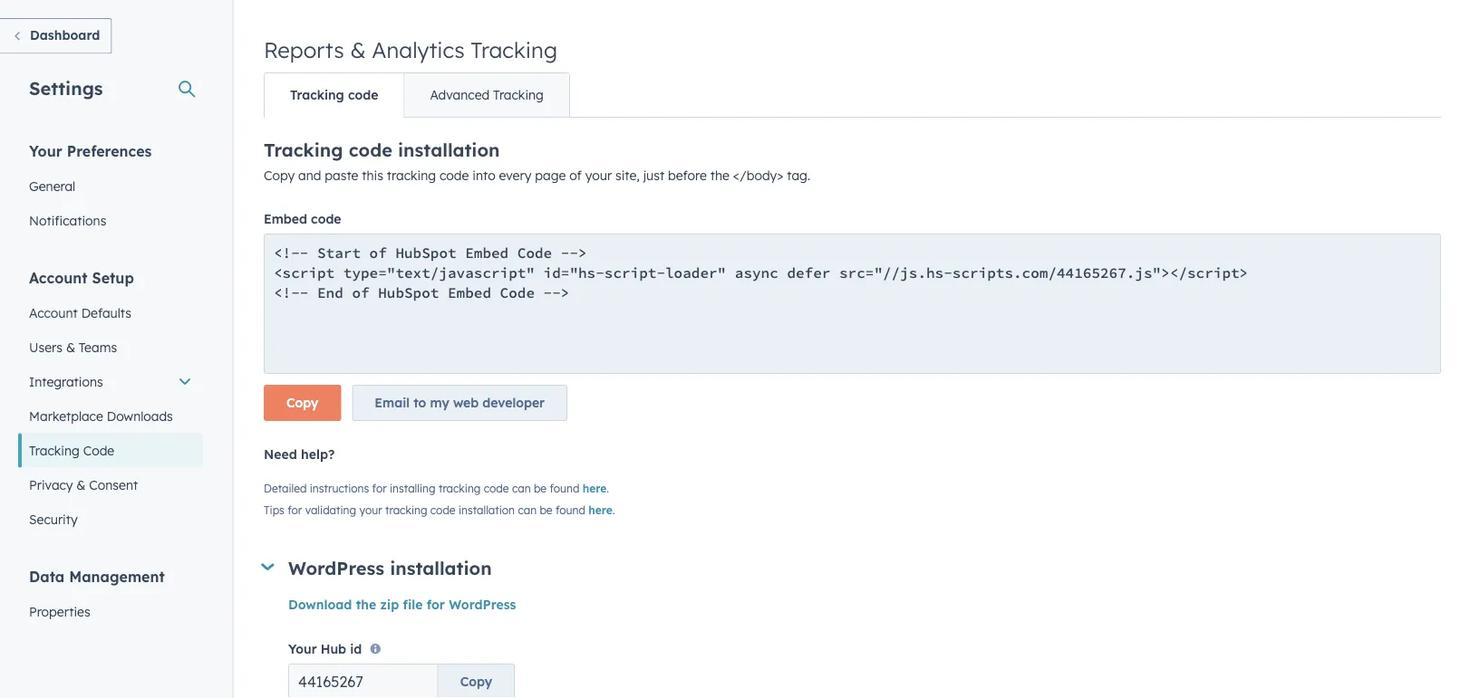 Task type: vqa. For each thing, say whether or not it's contained in the screenshot.
i to the left
no



Task type: describe. For each thing, give the bounding box(es) containing it.
need help?
[[264, 447, 335, 463]]

security
[[29, 512, 78, 527]]

dashboard
[[30, 27, 100, 43]]

installing
[[390, 482, 436, 495]]

of
[[569, 168, 582, 184]]

to
[[413, 395, 426, 411]]

code down installing
[[430, 503, 456, 517]]

tracking right advanced
[[493, 87, 544, 103]]

reports & analytics tracking
[[264, 36, 557, 63]]

embed
[[264, 211, 307, 227]]

copy inside embed code element
[[286, 395, 318, 411]]

download the zip file for wordpress
[[288, 597, 516, 613]]

wordpress installation
[[288, 557, 492, 580]]

hub
[[321, 642, 346, 657]]

0 vertical spatial found
[[550, 482, 579, 495]]

caret image
[[261, 564, 274, 571]]

advanced tracking
[[430, 87, 544, 103]]

instructions
[[310, 482, 369, 495]]

need
[[264, 447, 297, 463]]

teams
[[79, 339, 117, 355]]

marketplace downloads link
[[18, 399, 203, 434]]

just
[[643, 168, 664, 184]]

copy inside tracking code installation copy and paste this tracking code into every page of your site, just before the </body> tag.
[[264, 168, 295, 184]]

account setup element
[[18, 268, 203, 537]]

zip
[[380, 597, 399, 613]]

0 horizontal spatial for
[[287, 503, 302, 517]]

tag.
[[787, 168, 810, 184]]

1 vertical spatial found
[[556, 503, 585, 517]]

site,
[[615, 168, 640, 184]]

tips
[[264, 503, 284, 517]]

detailed
[[264, 482, 307, 495]]

properties link
[[18, 595, 203, 629]]

account for account setup
[[29, 269, 88, 287]]

downloads
[[107, 408, 173, 424]]

marketplace
[[29, 408, 103, 424]]

account for account defaults
[[29, 305, 78, 321]]

1 vertical spatial can
[[518, 503, 537, 517]]

1 vertical spatial copy button
[[438, 664, 515, 699]]

code right 'embed'
[[311, 211, 341, 227]]

account defaults link
[[18, 296, 203, 330]]

users
[[29, 339, 62, 355]]

wordpress installation button
[[260, 557, 1441, 580]]

into
[[472, 168, 495, 184]]

security link
[[18, 503, 203, 537]]

Your Hub id text field
[[288, 664, 438, 699]]

notifications link
[[18, 203, 203, 238]]

tracking code link
[[265, 73, 404, 117]]

users & teams link
[[18, 330, 203, 365]]

1 vertical spatial .
[[612, 503, 615, 517]]

advanced
[[430, 87, 490, 103]]

account setup
[[29, 269, 134, 287]]

navigation containing tracking code
[[264, 73, 570, 118]]

& for analytics
[[350, 36, 366, 63]]

0 vertical spatial .
[[607, 482, 609, 495]]

data management
[[29, 568, 165, 586]]

id
[[350, 642, 362, 657]]

your inside detailed instructions for installing tracking code can be found here . tips for validating your tracking code installation can be found here .
[[359, 503, 382, 517]]

consent
[[89, 477, 138, 493]]

code right installing
[[484, 482, 509, 495]]

developer
[[482, 395, 545, 411]]

before
[[668, 168, 707, 184]]

1 vertical spatial wordpress
[[449, 597, 516, 613]]

privacy & consent link
[[18, 468, 203, 503]]

data
[[29, 568, 65, 586]]

code up this at left top
[[349, 139, 392, 161]]

integrations button
[[18, 365, 203, 399]]

code
[[83, 443, 114, 459]]

privacy
[[29, 477, 73, 493]]

users & teams
[[29, 339, 117, 355]]

your inside tracking code installation copy and paste this tracking code into every page of your site, just before the </body> tag.
[[585, 168, 612, 184]]

integrations
[[29, 374, 103, 390]]

and
[[298, 168, 321, 184]]

setup
[[92, 269, 134, 287]]

download the zip file for wordpress link
[[288, 597, 516, 613]]

tracking for tracking code
[[290, 87, 344, 103]]

web
[[453, 395, 479, 411]]

your for your preferences
[[29, 142, 62, 160]]

email to my web developer button
[[352, 385, 567, 421]]



Task type: locate. For each thing, give the bounding box(es) containing it.
& right users
[[66, 339, 75, 355]]

account
[[29, 269, 88, 287], [29, 305, 78, 321]]

the right before
[[710, 168, 729, 184]]

0 vertical spatial wordpress
[[288, 557, 384, 580]]

wordpress right file at the left bottom of page
[[449, 597, 516, 613]]

2 vertical spatial copy
[[460, 674, 492, 690]]

1 vertical spatial account
[[29, 305, 78, 321]]

</body>
[[733, 168, 783, 184]]

this
[[362, 168, 383, 184]]

1 vertical spatial your
[[359, 503, 382, 517]]

1 horizontal spatial wordpress
[[449, 597, 516, 613]]

& for teams
[[66, 339, 75, 355]]

1 horizontal spatial copy button
[[438, 664, 515, 699]]

code down reports & analytics tracking
[[348, 87, 378, 103]]

properties
[[29, 604, 90, 620]]

tracking inside account setup element
[[29, 443, 80, 459]]

file
[[403, 597, 423, 613]]

for right tips
[[287, 503, 302, 517]]

your preferences
[[29, 142, 152, 160]]

embed code element
[[264, 234, 1441, 432]]

email to my web developer
[[375, 395, 545, 411]]

tracking inside tracking code installation copy and paste this tracking code into every page of your site, just before the </body> tag.
[[387, 168, 436, 184]]

0 vertical spatial for
[[372, 482, 387, 495]]

here link for tips for validating your tracking code installation can be found
[[588, 503, 612, 517]]

defaults
[[81, 305, 131, 321]]

&
[[350, 36, 366, 63], [66, 339, 75, 355], [76, 477, 86, 493]]

copy button
[[264, 385, 341, 421], [438, 664, 515, 699]]

1 vertical spatial &
[[66, 339, 75, 355]]

1 vertical spatial installation
[[459, 503, 515, 517]]

tracking up advanced tracking
[[471, 36, 557, 63]]

help?
[[301, 447, 335, 463]]

paste
[[325, 168, 358, 184]]

2 vertical spatial tracking
[[385, 503, 427, 517]]

2 account from the top
[[29, 305, 78, 321]]

tracking inside tracking code installation copy and paste this tracking code into every page of your site, just before the </body> tag.
[[264, 139, 343, 161]]

the left zip
[[356, 597, 376, 613]]

0 horizontal spatial .
[[607, 482, 609, 495]]

0 vertical spatial copy
[[264, 168, 295, 184]]

code
[[348, 87, 378, 103], [349, 139, 392, 161], [440, 168, 469, 184], [311, 211, 341, 227], [484, 482, 509, 495], [430, 503, 456, 517]]

be
[[534, 482, 547, 495], [540, 503, 552, 517]]

tracking code installation copy and paste this tracking code into every page of your site, just before the </body> tag.
[[264, 139, 810, 184]]

notifications
[[29, 213, 106, 228]]

tracking code
[[290, 87, 378, 103]]

1 vertical spatial for
[[287, 503, 302, 517]]

analytics
[[372, 36, 465, 63]]

.
[[607, 482, 609, 495], [612, 503, 615, 517]]

marketplace downloads
[[29, 408, 173, 424]]

for
[[372, 482, 387, 495], [287, 503, 302, 517], [427, 597, 445, 613]]

your left hub
[[288, 642, 317, 657]]

your down the 'instructions'
[[359, 503, 382, 517]]

dashboard link
[[0, 18, 112, 54]]

& right privacy
[[76, 477, 86, 493]]

validating
[[305, 503, 356, 517]]

found
[[550, 482, 579, 495], [556, 503, 585, 517]]

email
[[375, 395, 410, 411]]

1 vertical spatial be
[[540, 503, 552, 517]]

privacy & consent
[[29, 477, 138, 493]]

installation
[[398, 139, 500, 161], [459, 503, 515, 517], [390, 557, 492, 580]]

1 account from the top
[[29, 269, 88, 287]]

code inside navigation
[[348, 87, 378, 103]]

2 vertical spatial &
[[76, 477, 86, 493]]

tracking code
[[29, 443, 114, 459]]

0 vertical spatial can
[[512, 482, 531, 495]]

tracking right this at left top
[[387, 168, 436, 184]]

your hub id
[[288, 642, 362, 657]]

tracking
[[387, 168, 436, 184], [439, 482, 481, 495], [385, 503, 427, 517]]

0 horizontal spatial your
[[29, 142, 62, 160]]

0 vertical spatial here
[[583, 482, 607, 495]]

1 vertical spatial here link
[[588, 503, 612, 517]]

0 vertical spatial the
[[710, 168, 729, 184]]

tracking right installing
[[439, 482, 481, 495]]

management
[[69, 568, 165, 586]]

here
[[583, 482, 607, 495], [588, 503, 612, 517]]

your right of
[[585, 168, 612, 184]]

2 horizontal spatial for
[[427, 597, 445, 613]]

installation inside tracking code installation copy and paste this tracking code into every page of your site, just before the </body> tag.
[[398, 139, 500, 161]]

0 vertical spatial be
[[534, 482, 547, 495]]

1 vertical spatial your
[[288, 642, 317, 657]]

tracking for tracking code
[[29, 443, 80, 459]]

preferences
[[67, 142, 152, 160]]

navigation
[[264, 73, 570, 118]]

0 vertical spatial copy button
[[264, 385, 341, 421]]

wordpress up download
[[288, 557, 384, 580]]

1 horizontal spatial the
[[710, 168, 729, 184]]

1 horizontal spatial for
[[372, 482, 387, 495]]

tracking code link
[[18, 434, 203, 468]]

your
[[585, 168, 612, 184], [359, 503, 382, 517]]

download
[[288, 597, 352, 613]]

general link
[[18, 169, 203, 203]]

1 horizontal spatial your
[[288, 642, 317, 657]]

2 vertical spatial for
[[427, 597, 445, 613]]

your preferences element
[[18, 141, 203, 238]]

your up general
[[29, 142, 62, 160]]

0 vertical spatial your
[[29, 142, 62, 160]]

data management element
[[18, 567, 203, 699]]

1 vertical spatial here
[[588, 503, 612, 517]]

wordpress
[[288, 557, 384, 580], [449, 597, 516, 613]]

<!-- Start of HubSpot Embed Code --> <script type="text/javascript" id="hs-script-loader" async defer src="//js.hs-scripts.com/44165267.js"></script> <!-- End of HubSpot Embed Code --> text field
[[264, 234, 1441, 374]]

for left installing
[[372, 482, 387, 495]]

0 horizontal spatial wordpress
[[288, 557, 384, 580]]

copy
[[264, 168, 295, 184], [286, 395, 318, 411], [460, 674, 492, 690]]

0 vertical spatial account
[[29, 269, 88, 287]]

tracking for tracking code installation copy and paste this tracking code into every page of your site, just before the </body> tag.
[[264, 139, 343, 161]]

account up users
[[29, 305, 78, 321]]

0 horizontal spatial copy button
[[264, 385, 341, 421]]

installation inside detailed instructions for installing tracking code can be found here . tips for validating your tracking code installation can be found here .
[[459, 503, 515, 517]]

account up account defaults
[[29, 269, 88, 287]]

0 vertical spatial here link
[[583, 482, 607, 495]]

0 horizontal spatial the
[[356, 597, 376, 613]]

1 horizontal spatial .
[[612, 503, 615, 517]]

embed code
[[264, 211, 341, 227]]

code left into
[[440, 168, 469, 184]]

can
[[512, 482, 531, 495], [518, 503, 537, 517]]

tracking up privacy
[[29, 443, 80, 459]]

1 horizontal spatial &
[[76, 477, 86, 493]]

detailed instructions for installing tracking code can be found here . tips for validating your tracking code installation can be found here .
[[264, 482, 615, 517]]

0 horizontal spatial &
[[66, 339, 75, 355]]

your for your hub id
[[288, 642, 317, 657]]

account defaults
[[29, 305, 131, 321]]

1 vertical spatial the
[[356, 597, 376, 613]]

tracking down reports
[[290, 87, 344, 103]]

reports
[[264, 36, 344, 63]]

1 horizontal spatial your
[[585, 168, 612, 184]]

here link
[[583, 482, 607, 495], [588, 503, 612, 517]]

0 vertical spatial your
[[585, 168, 612, 184]]

0 vertical spatial &
[[350, 36, 366, 63]]

for right file at the left bottom of page
[[427, 597, 445, 613]]

settings
[[29, 77, 103, 99]]

0 horizontal spatial your
[[359, 503, 382, 517]]

1 vertical spatial copy
[[286, 395, 318, 411]]

page
[[535, 168, 566, 184]]

the inside tracking code installation copy and paste this tracking code into every page of your site, just before the </body> tag.
[[710, 168, 729, 184]]

advanced tracking link
[[404, 73, 569, 117]]

1 vertical spatial tracking
[[439, 482, 481, 495]]

2 horizontal spatial &
[[350, 36, 366, 63]]

tracking down installing
[[385, 503, 427, 517]]

general
[[29, 178, 75, 194]]

& for consent
[[76, 477, 86, 493]]

& up tracking code
[[350, 36, 366, 63]]

every
[[499, 168, 531, 184]]

tracking up and
[[264, 139, 343, 161]]

my
[[430, 395, 449, 411]]

2 vertical spatial installation
[[390, 557, 492, 580]]

0 vertical spatial tracking
[[387, 168, 436, 184]]

the
[[710, 168, 729, 184], [356, 597, 376, 613]]

here link for detailed instructions for installing tracking code can be found
[[583, 482, 607, 495]]

your
[[29, 142, 62, 160], [288, 642, 317, 657]]

0 vertical spatial installation
[[398, 139, 500, 161]]



